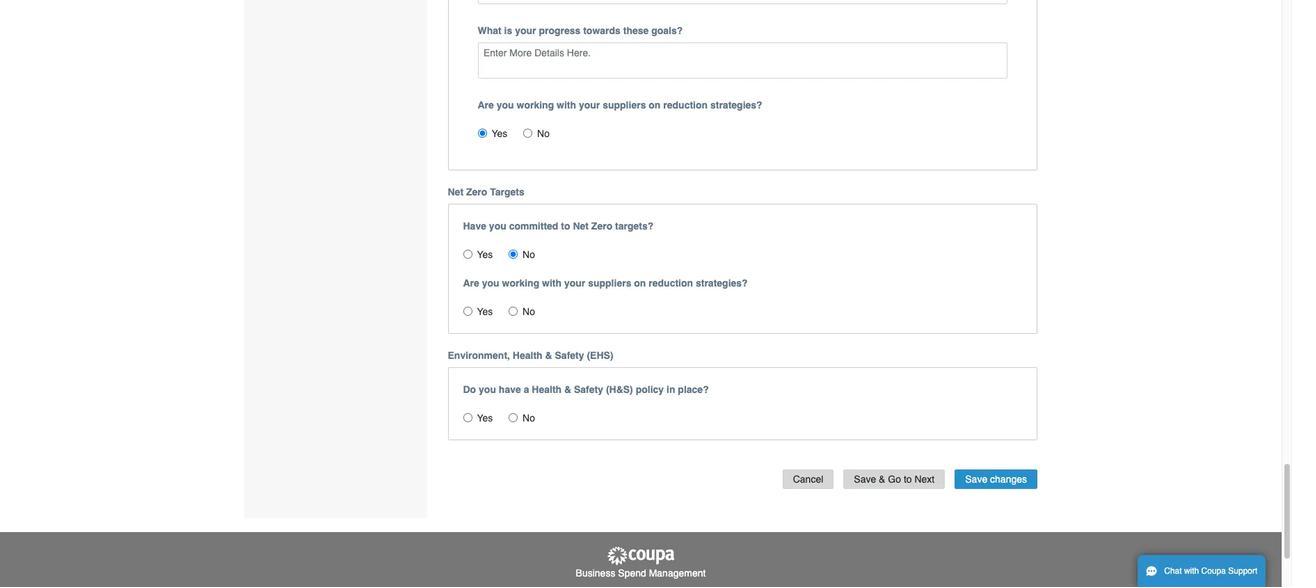 Task type: locate. For each thing, give the bounding box(es) containing it.
save
[[854, 474, 876, 485], [965, 474, 988, 485]]

suppliers
[[603, 99, 646, 110], [588, 277, 631, 289]]

safety left (ehs)
[[555, 350, 584, 361]]

to for next
[[904, 474, 912, 485]]

safety left (h&s) at the bottom left of the page
[[574, 384, 603, 395]]

progress
[[539, 25, 581, 36]]

zero
[[466, 186, 487, 197], [591, 220, 612, 232]]

0 vertical spatial on
[[649, 99, 661, 110]]

0 vertical spatial net
[[448, 186, 463, 197]]

chat with coupa support
[[1164, 566, 1258, 576]]

zero left the targets?
[[591, 220, 612, 232]]

1 horizontal spatial to
[[904, 474, 912, 485]]

1 horizontal spatial on
[[649, 99, 661, 110]]

0 horizontal spatial save
[[854, 474, 876, 485]]

& inside button
[[879, 474, 885, 485]]

1 vertical spatial health
[[532, 384, 562, 395]]

0 horizontal spatial on
[[634, 277, 646, 289]]

1 save from the left
[[854, 474, 876, 485]]

1 vertical spatial to
[[904, 474, 912, 485]]

0 vertical spatial &
[[545, 350, 552, 361]]

with inside button
[[1184, 566, 1199, 576]]

strategies?
[[710, 99, 762, 110], [696, 277, 748, 289]]

2 vertical spatial your
[[564, 277, 585, 289]]

save & go to next
[[854, 474, 935, 485]]

do you have a health & safety (h&s) policy in place?
[[463, 384, 709, 395]]

1 vertical spatial zero
[[591, 220, 612, 232]]

save for save changes
[[965, 474, 988, 485]]

are you working with your suppliers on reduction strategies?
[[478, 99, 762, 110], [463, 277, 748, 289]]

have you committed to net zero targets?
[[463, 220, 654, 232]]

to right go
[[904, 474, 912, 485]]

1 vertical spatial reduction
[[649, 277, 693, 289]]

net
[[448, 186, 463, 197], [573, 220, 589, 232]]

& up do you have a health & safety (h&s) policy in place?
[[545, 350, 552, 361]]

save inside button
[[854, 474, 876, 485]]

1 horizontal spatial &
[[564, 384, 571, 395]]

& right a
[[564, 384, 571, 395]]

with
[[557, 99, 576, 110], [542, 277, 562, 289], [1184, 566, 1199, 576]]

1 vertical spatial net
[[573, 220, 589, 232]]

on
[[649, 99, 661, 110], [634, 277, 646, 289]]

save for save & go to next
[[854, 474, 876, 485]]

save inside button
[[965, 474, 988, 485]]

to inside button
[[904, 474, 912, 485]]

0 horizontal spatial &
[[545, 350, 552, 361]]

(h&s)
[[606, 384, 633, 395]]

save left go
[[854, 474, 876, 485]]

1 vertical spatial on
[[634, 277, 646, 289]]

2 save from the left
[[965, 474, 988, 485]]

1 vertical spatial &
[[564, 384, 571, 395]]

in
[[667, 384, 675, 395]]

net up have on the left of page
[[448, 186, 463, 197]]

0 vertical spatial reduction
[[663, 99, 708, 110]]

2 horizontal spatial &
[[879, 474, 885, 485]]

What is your progress towards these goals? text field
[[478, 42, 1008, 78]]

health right a
[[532, 384, 562, 395]]

1 vertical spatial suppliers
[[588, 277, 631, 289]]

health
[[513, 350, 542, 361], [532, 384, 562, 395]]

save & go to next button
[[844, 470, 945, 489]]

working
[[517, 99, 554, 110], [502, 277, 539, 289]]

spend
[[618, 568, 646, 579]]

None radio
[[478, 129, 487, 138], [509, 250, 518, 259], [509, 413, 518, 422], [478, 129, 487, 138], [509, 250, 518, 259], [509, 413, 518, 422]]

0 horizontal spatial zero
[[466, 186, 487, 197]]

&
[[545, 350, 552, 361], [564, 384, 571, 395], [879, 474, 885, 485]]

yes up the environment,
[[477, 306, 493, 317]]

& left go
[[879, 474, 885, 485]]

1 vertical spatial your
[[579, 99, 600, 110]]

save changes
[[965, 474, 1027, 485]]

to
[[561, 220, 570, 232], [904, 474, 912, 485]]

no
[[537, 128, 550, 139], [523, 249, 535, 260], [523, 306, 535, 317], [523, 412, 535, 424]]

net right the "committed"
[[573, 220, 589, 232]]

your
[[515, 25, 536, 36], [579, 99, 600, 110], [564, 277, 585, 289]]

1 vertical spatial strategies?
[[696, 277, 748, 289]]

save left changes
[[965, 474, 988, 485]]

2 vertical spatial with
[[1184, 566, 1199, 576]]

to right the "committed"
[[561, 220, 570, 232]]

save changes button
[[955, 470, 1037, 489]]

0 vertical spatial suppliers
[[603, 99, 646, 110]]

safety
[[555, 350, 584, 361], [574, 384, 603, 395]]

0 vertical spatial health
[[513, 350, 542, 361]]

1 horizontal spatial save
[[965, 474, 988, 485]]

coupa
[[1201, 566, 1226, 576]]

are
[[478, 99, 494, 110], [463, 277, 479, 289]]

1 vertical spatial are you working with your suppliers on reduction strategies?
[[463, 277, 748, 289]]

you
[[497, 99, 514, 110], [489, 220, 506, 232], [482, 277, 499, 289], [479, 384, 496, 395]]

what is your progress towards these goals?
[[478, 25, 683, 36]]

0 horizontal spatial net
[[448, 186, 463, 197]]

targets
[[490, 186, 524, 197]]

zero left targets
[[466, 186, 487, 197]]

go
[[888, 474, 901, 485]]

0 vertical spatial to
[[561, 220, 570, 232]]

0 horizontal spatial to
[[561, 220, 570, 232]]

environment,
[[448, 350, 510, 361]]

None radio
[[523, 129, 532, 138], [463, 250, 472, 259], [463, 307, 472, 316], [509, 307, 518, 316], [463, 413, 472, 422], [523, 129, 532, 138], [463, 250, 472, 259], [463, 307, 472, 316], [509, 307, 518, 316], [463, 413, 472, 422]]

1 horizontal spatial zero
[[591, 220, 612, 232]]

health up a
[[513, 350, 542, 361]]

2 vertical spatial &
[[879, 474, 885, 485]]

support
[[1228, 566, 1258, 576]]

0 vertical spatial strategies?
[[710, 99, 762, 110]]

yes
[[492, 128, 507, 139], [477, 249, 493, 260], [477, 306, 493, 317], [477, 412, 493, 424]]

reduction
[[663, 99, 708, 110], [649, 277, 693, 289]]

these
[[623, 25, 649, 36]]



Task type: vqa. For each thing, say whether or not it's contained in the screenshot.
top working
yes



Task type: describe. For each thing, give the bounding box(es) containing it.
1 horizontal spatial net
[[573, 220, 589, 232]]

1 vertical spatial with
[[542, 277, 562, 289]]

have
[[499, 384, 521, 395]]

yes down have on the left of page
[[477, 249, 493, 260]]

net zero targets
[[448, 186, 524, 197]]

chat with coupa support button
[[1138, 555, 1266, 587]]

goals?
[[651, 25, 683, 36]]

place?
[[678, 384, 709, 395]]

0 vertical spatial are
[[478, 99, 494, 110]]

0 vertical spatial with
[[557, 99, 576, 110]]

a
[[524, 384, 529, 395]]

management
[[649, 568, 706, 579]]

What targets have you set for Scope 3 emissions reductions? text field
[[478, 0, 1008, 4]]

targets?
[[615, 220, 654, 232]]

committed
[[509, 220, 558, 232]]

do
[[463, 384, 476, 395]]

cancel
[[793, 474, 823, 485]]

business
[[576, 568, 615, 579]]

policy
[[636, 384, 664, 395]]

chat
[[1164, 566, 1182, 576]]

to for net
[[561, 220, 570, 232]]

is
[[504, 25, 512, 36]]

1 vertical spatial working
[[502, 277, 539, 289]]

0 vertical spatial working
[[517, 99, 554, 110]]

cancel link
[[783, 470, 834, 489]]

next
[[915, 474, 935, 485]]

coupa supplier portal image
[[606, 546, 676, 566]]

changes
[[990, 474, 1027, 485]]

1 vertical spatial safety
[[574, 384, 603, 395]]

1 vertical spatial are
[[463, 277, 479, 289]]

business spend management
[[576, 568, 706, 579]]

0 vertical spatial your
[[515, 25, 536, 36]]

0 vertical spatial are you working with your suppliers on reduction strategies?
[[478, 99, 762, 110]]

0 vertical spatial zero
[[466, 186, 487, 197]]

towards
[[583, 25, 621, 36]]

yes down the environment,
[[477, 412, 493, 424]]

yes up targets
[[492, 128, 507, 139]]

what
[[478, 25, 501, 36]]

have
[[463, 220, 486, 232]]

0 vertical spatial safety
[[555, 350, 584, 361]]

environment, health & safety (ehs)
[[448, 350, 613, 361]]

(ehs)
[[587, 350, 613, 361]]



